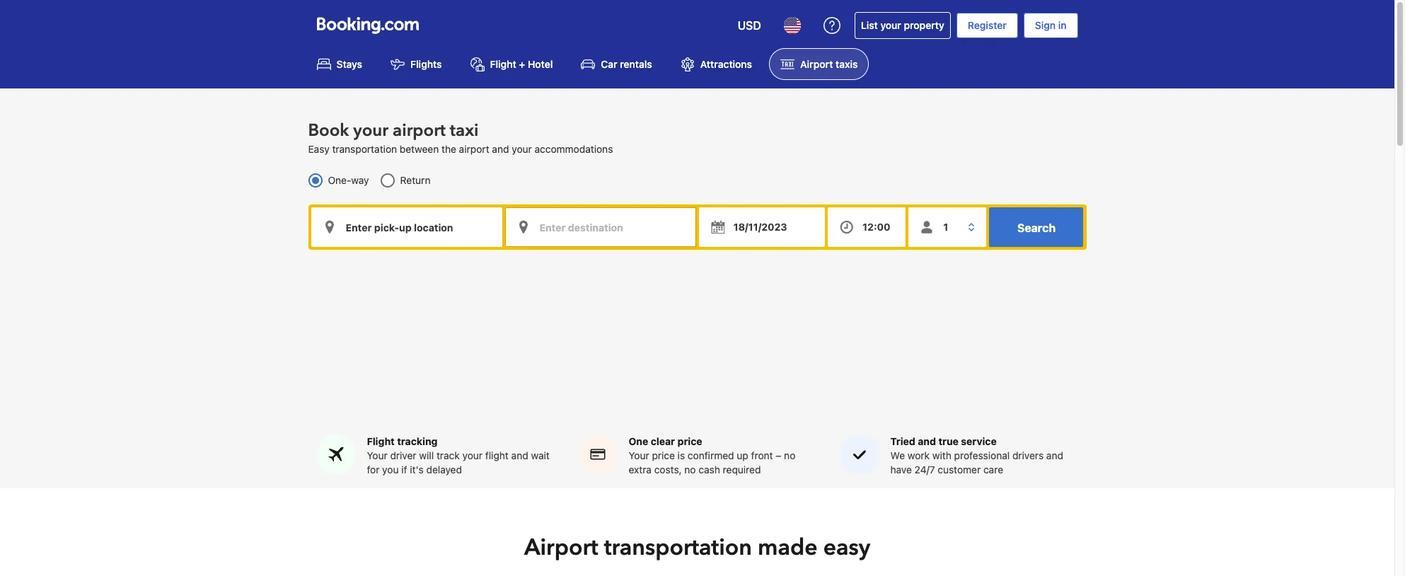 Task type: vqa. For each thing, say whether or not it's contained in the screenshot.
easy
yes



Task type: locate. For each thing, give the bounding box(es) containing it.
1 vertical spatial price
[[652, 450, 675, 462]]

0 vertical spatial airport
[[801, 58, 833, 70]]

attractions
[[701, 58, 752, 70]]

flight
[[485, 450, 509, 462]]

flight up driver at the left bottom of page
[[367, 436, 395, 448]]

0 horizontal spatial no
[[685, 464, 696, 476]]

0 horizontal spatial transportation
[[332, 143, 397, 155]]

have
[[891, 464, 912, 476]]

1 vertical spatial airport
[[524, 532, 599, 564]]

rentals
[[620, 58, 652, 70]]

stays
[[337, 58, 362, 70]]

0 vertical spatial price
[[678, 436, 703, 448]]

flight inside flight tracking your driver will track your flight and wait for you if it's delayed
[[367, 436, 395, 448]]

1 vertical spatial no
[[685, 464, 696, 476]]

in
[[1059, 19, 1067, 31]]

one clear price your price is confirmed up front – no extra costs, no cash required
[[629, 436, 796, 476]]

1 horizontal spatial airport
[[459, 143, 490, 155]]

and right the
[[492, 143, 509, 155]]

airport up between
[[393, 119, 446, 142]]

price down clear at the left of the page
[[652, 450, 675, 462]]

price up "is"
[[678, 436, 703, 448]]

car
[[601, 58, 618, 70]]

taxis
[[836, 58, 858, 70]]

your inside one clear price your price is confirmed up front – no extra costs, no cash required
[[629, 450, 650, 462]]

sign
[[1035, 19, 1056, 31]]

flight left "+"
[[490, 58, 517, 70]]

0 vertical spatial no
[[784, 450, 796, 462]]

flight
[[490, 58, 517, 70], [367, 436, 395, 448]]

no down "is"
[[685, 464, 696, 476]]

0 horizontal spatial your
[[367, 450, 388, 462]]

1 vertical spatial flight
[[367, 436, 395, 448]]

no right – on the bottom of page
[[784, 450, 796, 462]]

your
[[881, 19, 902, 31], [353, 119, 389, 142], [512, 143, 532, 155], [463, 450, 483, 462]]

your right book
[[353, 119, 389, 142]]

register
[[968, 19, 1007, 31]]

1 horizontal spatial airport
[[801, 58, 833, 70]]

costs,
[[655, 464, 682, 476]]

property
[[904, 19, 945, 31]]

airport
[[393, 119, 446, 142], [459, 143, 490, 155]]

your
[[367, 450, 388, 462], [629, 450, 650, 462]]

flight for flight + hotel
[[490, 58, 517, 70]]

will
[[419, 450, 434, 462]]

transportation
[[332, 143, 397, 155], [604, 532, 752, 564]]

and
[[492, 143, 509, 155], [918, 436, 936, 448], [512, 450, 529, 462], [1047, 450, 1064, 462]]

cash
[[699, 464, 720, 476]]

0 vertical spatial transportation
[[332, 143, 397, 155]]

one-way
[[328, 174, 369, 186]]

Enter pick-up location text field
[[311, 208, 502, 247]]

extra
[[629, 464, 652, 476]]

flights link
[[379, 48, 453, 80]]

0 horizontal spatial airport
[[393, 119, 446, 142]]

price
[[678, 436, 703, 448], [652, 450, 675, 462]]

stays link
[[305, 48, 374, 80]]

your right track
[[463, 450, 483, 462]]

list
[[861, 19, 878, 31]]

flights
[[411, 58, 442, 70]]

0 vertical spatial flight
[[490, 58, 517, 70]]

0 vertical spatial airport
[[393, 119, 446, 142]]

1 vertical spatial airport
[[459, 143, 490, 155]]

your down one
[[629, 450, 650, 462]]

12:00 button
[[828, 208, 906, 247]]

0 horizontal spatial airport
[[524, 532, 599, 564]]

24/7
[[915, 464, 935, 476]]

1 horizontal spatial transportation
[[604, 532, 752, 564]]

tried and true service we work with professional drivers and have 24/7 customer care
[[891, 436, 1064, 476]]

+
[[519, 58, 525, 70]]

your up for
[[367, 450, 388, 462]]

transportation inside book your airport taxi easy transportation between the airport and your accommodations
[[332, 143, 397, 155]]

18/11/2023
[[734, 221, 788, 233]]

wait
[[531, 450, 550, 462]]

work
[[908, 450, 930, 462]]

confirmed
[[688, 450, 734, 462]]

between
[[400, 143, 439, 155]]

1 your from the left
[[367, 450, 388, 462]]

drivers
[[1013, 450, 1044, 462]]

accommodations
[[535, 143, 613, 155]]

1 horizontal spatial your
[[629, 450, 650, 462]]

and left wait
[[512, 450, 529, 462]]

easy
[[308, 143, 330, 155]]

1 horizontal spatial price
[[678, 436, 703, 448]]

airport
[[801, 58, 833, 70], [524, 532, 599, 564]]

airport down taxi
[[459, 143, 490, 155]]

airport for airport transportation made easy
[[524, 532, 599, 564]]

car rentals
[[601, 58, 652, 70]]

1 horizontal spatial flight
[[490, 58, 517, 70]]

2 your from the left
[[629, 450, 650, 462]]

0 horizontal spatial flight
[[367, 436, 395, 448]]

no
[[784, 450, 796, 462], [685, 464, 696, 476]]

service
[[961, 436, 997, 448]]

flight for flight tracking your driver will track your flight and wait for you if it's delayed
[[367, 436, 395, 448]]



Task type: describe. For each thing, give the bounding box(es) containing it.
list your property link
[[855, 12, 951, 39]]

up
[[737, 450, 749, 462]]

airport for airport taxis
[[801, 58, 833, 70]]

sign in
[[1035, 19, 1067, 31]]

true
[[939, 436, 959, 448]]

Enter destination text field
[[505, 208, 696, 247]]

return
[[400, 174, 431, 186]]

easy
[[824, 532, 871, 564]]

–
[[776, 450, 782, 462]]

professional
[[955, 450, 1010, 462]]

one
[[629, 436, 649, 448]]

airport taxis
[[801, 58, 858, 70]]

flight + hotel link
[[459, 48, 564, 80]]

airport transportation made easy
[[524, 532, 871, 564]]

made
[[758, 532, 818, 564]]

driver
[[390, 450, 417, 462]]

we
[[891, 450, 905, 462]]

one-
[[328, 174, 351, 186]]

care
[[984, 464, 1004, 476]]

with
[[933, 450, 952, 462]]

front
[[751, 450, 773, 462]]

book your airport taxi easy transportation between the airport and your accommodations
[[308, 119, 613, 155]]

your left accommodations
[[512, 143, 532, 155]]

it's
[[410, 464, 424, 476]]

is
[[678, 450, 685, 462]]

usd button
[[730, 8, 770, 42]]

your right list on the right of the page
[[881, 19, 902, 31]]

tried
[[891, 436, 916, 448]]

and inside flight tracking your driver will track your flight and wait for you if it's delayed
[[512, 450, 529, 462]]

track
[[437, 450, 460, 462]]

booking.com online hotel reservations image
[[317, 17, 419, 34]]

clear
[[651, 436, 675, 448]]

register link
[[957, 13, 1018, 38]]

1 horizontal spatial no
[[784, 450, 796, 462]]

the
[[442, 143, 456, 155]]

flight + hotel
[[490, 58, 553, 70]]

search button
[[990, 208, 1084, 247]]

if
[[402, 464, 407, 476]]

airport taxis link
[[769, 48, 869, 80]]

tracking
[[397, 436, 438, 448]]

customer
[[938, 464, 981, 476]]

18/11/2023 button
[[699, 208, 825, 247]]

and up work
[[918, 436, 936, 448]]

0 horizontal spatial price
[[652, 450, 675, 462]]

flight tracking your driver will track your flight and wait for you if it's delayed
[[367, 436, 550, 476]]

and inside book your airport taxi easy transportation between the airport and your accommodations
[[492, 143, 509, 155]]

book
[[308, 119, 349, 142]]

car rentals link
[[570, 48, 664, 80]]

for
[[367, 464, 380, 476]]

1 vertical spatial transportation
[[604, 532, 752, 564]]

your inside flight tracking your driver will track your flight and wait for you if it's delayed
[[463, 450, 483, 462]]

list your property
[[861, 19, 945, 31]]

attractions link
[[669, 48, 764, 80]]

and right drivers
[[1047, 450, 1064, 462]]

required
[[723, 464, 761, 476]]

taxi
[[450, 119, 479, 142]]

hotel
[[528, 58, 553, 70]]

usd
[[738, 19, 761, 32]]

you
[[382, 464, 399, 476]]

delayed
[[426, 464, 462, 476]]

12:00
[[863, 221, 891, 233]]

your inside flight tracking your driver will track your flight and wait for you if it's delayed
[[367, 450, 388, 462]]

search
[[1018, 222, 1056, 234]]

way
[[351, 174, 369, 186]]

sign in link
[[1024, 13, 1078, 38]]



